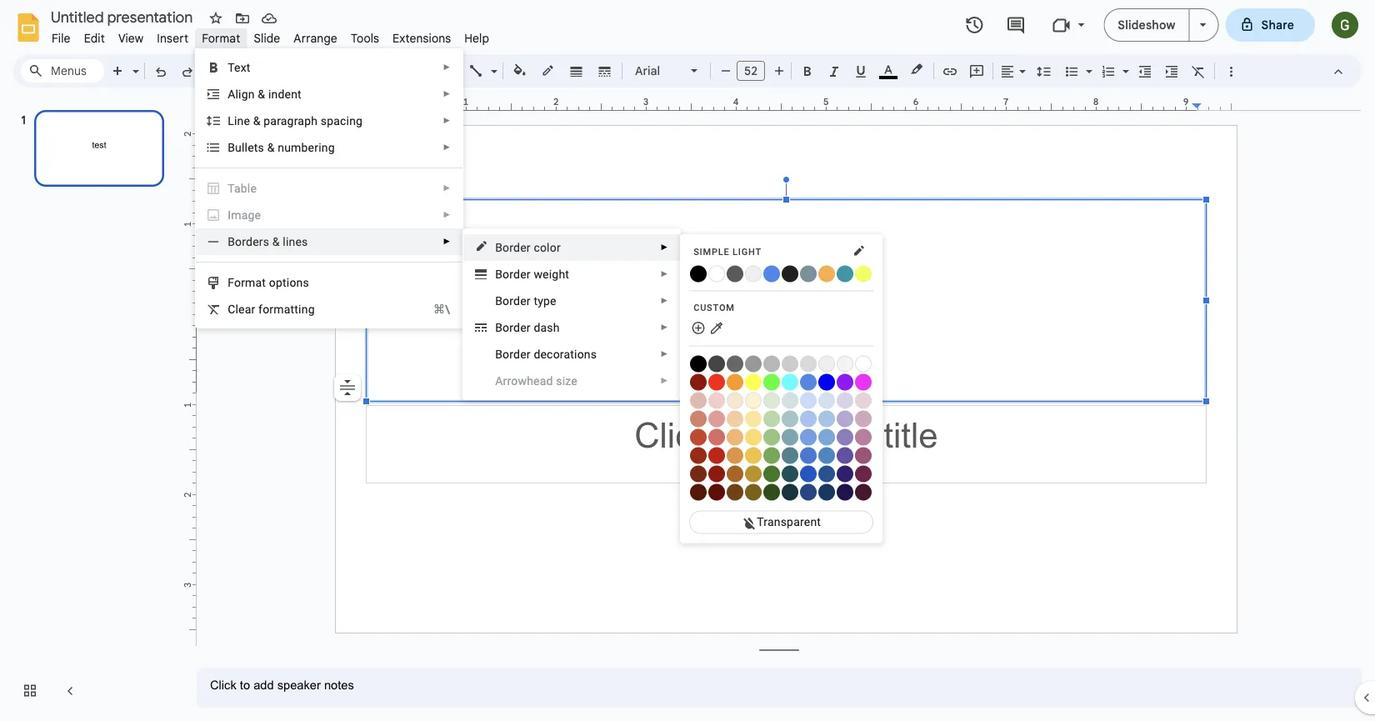 Task type: vqa. For each thing, say whether or not it's contained in the screenshot.


Task type: describe. For each thing, give the bounding box(es) containing it.
dark yellow 3 image
[[746, 484, 762, 501]]

& right lign at the top of page
[[258, 87, 265, 101]]

light purple 3 image
[[837, 392, 854, 409]]

► for border color c element
[[661, 243, 669, 252]]

light cyan 1 image
[[782, 429, 799, 446]]

border type t element
[[495, 294, 562, 308]]

& left lines
[[272, 235, 280, 248]]

blue image
[[819, 374, 836, 391]]

dark blue 1 cell
[[819, 447, 836, 464]]

dark red 3 cell
[[709, 483, 726, 501]]

simple light
[[694, 247, 762, 257]]

2 row from the top
[[691, 320, 733, 337]]

light gray 2 cell
[[819, 355, 836, 372]]

arrow
[[495, 374, 527, 388]]

dark red 1 cell
[[709, 447, 726, 464]]

line & paragraph spacing l element
[[228, 114, 368, 128]]

6 row from the top
[[691, 410, 873, 427]]

dark cornflower blue 3 cell
[[801, 483, 818, 501]]

dark green 2 cell
[[764, 465, 781, 482]]

dark red 2 image
[[709, 466, 726, 482]]

bor
[[495, 321, 514, 334]]

lign
[[236, 87, 255, 101]]

options
[[269, 276, 309, 289]]

light red berry 2 image
[[691, 411, 707, 427]]

theme color #212121, close to dark gray 30 image
[[782, 266, 799, 282]]

dark green 3 cell
[[764, 483, 781, 501]]

light yellow 2 image
[[746, 411, 762, 427]]

dark cyan 1 cell
[[782, 447, 800, 464]]

dark cyan 2 cell
[[782, 465, 800, 482]]

dark red berry 3 cell
[[691, 483, 708, 501]]

dark cyan 3 image
[[782, 484, 799, 501]]

m
[[231, 208, 242, 222]]

file menu item
[[45, 28, 77, 48]]

arrange menu item
[[287, 28, 344, 48]]

dark purple 3 image
[[837, 484, 854, 501]]

theme color #eeff41, close to dark yellow 1 image
[[856, 266, 872, 282]]

light cornflower blue 2 cell
[[801, 410, 818, 427]]

8 row from the top
[[691, 447, 873, 464]]

purple image
[[837, 374, 854, 391]]

format options
[[228, 276, 309, 289]]

9 row from the top
[[691, 465, 873, 482]]

arrowhead size h element
[[495, 374, 583, 388]]

border dash option
[[596, 59, 615, 83]]

dark red berry 2 cell
[[691, 465, 708, 482]]

► for border weight w "element"
[[661, 269, 669, 279]]

lear
[[236, 302, 256, 316]]

5 row from the top
[[691, 391, 873, 409]]

light red berry 2 cell
[[691, 410, 708, 427]]

light green 2 cell
[[764, 410, 781, 427]]

view
[[118, 31, 144, 45]]

light blue 3 image
[[819, 392, 836, 409]]

light red berry 3 image
[[691, 392, 707, 409]]

dark green 1 cell
[[764, 447, 781, 464]]

light gray 1 cell
[[801, 355, 818, 372]]

application containing slideshow
[[0, 0, 1376, 721]]

dark cornflower blue 2 cell
[[801, 465, 818, 482]]

l
[[228, 114, 234, 128]]

light red 2 image
[[709, 411, 726, 427]]

theme color #eeeeee, close to light gray 2 image
[[746, 266, 762, 282]]

table 2 element
[[228, 181, 262, 195]]

light blue 2 cell
[[819, 410, 836, 427]]

light
[[733, 247, 762, 257]]

light yellow 1 image
[[746, 429, 762, 446]]

dark orange 3 cell
[[727, 483, 745, 501]]

b o rder decorations
[[495, 347, 597, 361]]

b
[[495, 347, 503, 361]]

light green 2 image
[[764, 411, 781, 427]]

theme color white image
[[709, 266, 726, 282]]

light cornflower blue 3 image
[[801, 392, 817, 409]]

l ine & paragraph spacing
[[228, 114, 363, 128]]

dark magenta 2 image
[[856, 466, 872, 482]]

font list. arial selected. option
[[635, 59, 681, 83]]

border decorations o element
[[495, 347, 602, 361]]

s
[[258, 141, 264, 154]]

align & indent a element
[[228, 87, 307, 101]]

ype
[[538, 294, 557, 308]]

dark magenta 1 cell
[[856, 447, 873, 464]]

light red 1 image
[[709, 429, 726, 446]]

light purple 2 cell
[[837, 410, 855, 427]]

light cornflower blue 1 image
[[801, 429, 817, 446]]

borders
[[228, 235, 269, 248]]

dark orange 3 image
[[727, 484, 744, 501]]

► for image m element
[[443, 210, 451, 220]]

& right s
[[267, 141, 275, 154]]

light magenta 1 image
[[856, 429, 872, 446]]

transparent
[[757, 515, 821, 529]]

menu bar inside menu bar banner
[[45, 22, 496, 49]]

theme color black image
[[691, 266, 707, 282]]

light gray 3 image
[[837, 356, 854, 372]]

new slide with layout image
[[128, 60, 139, 66]]

dark blue 2 cell
[[819, 465, 836, 482]]

light red berry 1 cell
[[691, 428, 708, 446]]

theme color #78909c, close to light cyan 1 image
[[801, 266, 817, 282]]

dark red 1 image
[[709, 447, 726, 464]]

► for table 2 element
[[443, 183, 451, 193]]

format menu item
[[195, 28, 247, 48]]

magenta cell
[[856, 373, 873, 391]]

orange image
[[727, 374, 744, 391]]

► for line & paragraph spacing l element
[[443, 116, 451, 125]]

light magenta 1 cell
[[856, 428, 873, 446]]

light yellow 2 cell
[[746, 410, 763, 427]]

light blue 1 cell
[[819, 428, 836, 446]]

slideshow button
[[1104, 8, 1190, 42]]

bor d er dash
[[495, 321, 560, 334]]

orange cell
[[727, 373, 745, 391]]

dark gray 1 cell
[[764, 355, 781, 372]]

bulle t s & numbering
[[228, 141, 335, 154]]

dark orange 2 cell
[[727, 465, 745, 482]]

table
[[228, 181, 257, 195]]

dark gray 1 image
[[764, 356, 781, 372]]

dark yellow 1 cell
[[746, 447, 763, 464]]

dark red 3 image
[[709, 484, 726, 501]]

light blue 2 image
[[819, 411, 836, 427]]

cornflower blue image
[[801, 374, 817, 391]]

⌘backslash element
[[414, 301, 450, 318]]

light purple 3 cell
[[837, 391, 855, 409]]

red berry cell
[[691, 373, 708, 391]]

red image
[[709, 374, 726, 391]]

theme color #eeeeee, close to light gray 2 cell
[[746, 265, 763, 282]]

dark cornflower blue 3 image
[[801, 484, 817, 501]]

i
[[228, 208, 231, 222]]

t for s
[[254, 141, 258, 154]]

menu bar banner
[[0, 0, 1376, 721]]

simple
[[694, 247, 730, 257]]

dark gray 3 cell
[[727, 355, 745, 372]]

dark red berry 2 image
[[691, 466, 707, 482]]

bulle
[[228, 141, 254, 154]]

border color c element
[[495, 241, 566, 254]]

dark magenta 3 image
[[856, 484, 872, 501]]

theme color #eeff41, close to dark yellow 1 cell
[[856, 265, 873, 282]]

c
[[228, 302, 236, 316]]

dark blue 3 image
[[819, 484, 836, 501]]

image m element
[[228, 208, 266, 222]]

dark yellow 2 cell
[[746, 465, 763, 482]]

4 row from the top
[[691, 373, 873, 391]]

table menu item
[[196, 175, 463, 202]]

a lign & indent
[[228, 87, 302, 101]]

light cyan 2 image
[[782, 411, 799, 427]]

border t ype
[[495, 294, 557, 308]]

dark purple 3 cell
[[837, 483, 855, 501]]

light cyan 1 cell
[[782, 428, 800, 446]]

dark green 2 image
[[764, 466, 781, 482]]

light red 2 cell
[[709, 410, 726, 427]]

custom button
[[690, 298, 874, 318]]

fill color: transparent image
[[511, 59, 530, 81]]

extensions menu item
[[386, 28, 458, 48]]

light red 1 cell
[[709, 428, 726, 446]]

dark cornflower blue 2 image
[[801, 466, 817, 482]]

border for border c olor
[[495, 241, 531, 254]]

light purple 1 image
[[837, 429, 854, 446]]

theme color #0097a7, close to dark blue 15 image
[[837, 266, 854, 282]]

tools menu item
[[344, 28, 386, 48]]

dark cyan 3 cell
[[782, 483, 800, 501]]

dark orange 2 image
[[727, 466, 744, 482]]

dark green 3 image
[[764, 484, 781, 501]]

text s element
[[228, 60, 256, 74]]

blue cell
[[819, 373, 836, 391]]

border weight w element
[[495, 267, 575, 281]]

light cornflower blue 2 image
[[801, 411, 817, 427]]

red cell
[[709, 373, 726, 391]]

light magenta 3 cell
[[856, 391, 873, 409]]

dark cyan 2 image
[[782, 466, 799, 482]]

dark red berry 1 cell
[[691, 447, 708, 464]]

light magenta 2 cell
[[856, 410, 873, 427]]

light green 1 cell
[[764, 428, 781, 446]]

border c olor
[[495, 241, 561, 254]]

Star checkbox
[[204, 7, 228, 30]]



Task type: locate. For each thing, give the bounding box(es) containing it.
& right ine
[[253, 114, 261, 128]]

► for text s element
[[443, 63, 451, 72]]

0 horizontal spatial t
[[254, 141, 258, 154]]

dark magenta 1 image
[[856, 447, 872, 464]]

slideshow
[[1118, 18, 1176, 32]]

light cornflower blue 3 cell
[[801, 391, 818, 409]]

main toolbar
[[103, 0, 1260, 473]]

light cyan 3 image
[[782, 392, 799, 409]]

help menu item
[[458, 28, 496, 48]]

border w eight
[[495, 267, 570, 281]]

c lear formatting
[[228, 302, 315, 316]]

i m age
[[228, 208, 261, 222]]

dark purple 1 image
[[837, 447, 854, 464]]

menu item up lines
[[196, 202, 463, 228]]

border left w
[[495, 267, 531, 281]]

3 border from the top
[[495, 294, 531, 308]]

lines
[[283, 235, 308, 248]]

dark magenta 3 cell
[[856, 483, 873, 501]]

purple cell
[[837, 373, 855, 391]]

select line image
[[487, 60, 498, 66]]

eight
[[543, 267, 570, 281]]

1 vertical spatial menu item
[[495, 373, 669, 389]]

start slideshow (⌘+enter) image
[[1200, 23, 1207, 27]]

dark yellow 1 image
[[746, 447, 762, 464]]

border for border t ype
[[495, 294, 531, 308]]

olor
[[540, 241, 561, 254]]

shrink text on overflow image
[[336, 376, 359, 399]]

dark yellow 2 image
[[746, 466, 762, 482]]

dark cornflower blue 1 cell
[[801, 447, 818, 464]]

dash
[[534, 321, 560, 334]]

theme color #4285f4, close to cornflower blue image
[[764, 266, 781, 282]]

theme color #ffab40, close to dark yellow 1 image
[[819, 266, 836, 282]]

light blue 1 image
[[819, 429, 836, 446]]

t for ype
[[534, 294, 538, 308]]

slide menu item
[[247, 28, 287, 48]]

black image
[[691, 356, 707, 372]]

h
[[527, 374, 534, 388]]

numbered list menu image
[[1119, 60, 1130, 66]]

border weight option
[[567, 59, 587, 83]]

border up d in the top of the page
[[495, 294, 531, 308]]

line & paragraph spacing image
[[1035, 59, 1054, 83]]

size
[[556, 374, 578, 388]]

gray image
[[782, 356, 799, 372]]

yellow image
[[746, 374, 762, 391]]

view menu item
[[112, 28, 150, 48]]

menu item for bor d er dash
[[495, 373, 669, 389]]

Menus field
[[21, 59, 104, 83]]

Font size field
[[737, 61, 772, 85]]

1 vertical spatial border
[[495, 267, 531, 281]]

2 vertical spatial border
[[495, 294, 531, 308]]

border left c
[[495, 241, 531, 254]]

theme color #0097a7, close to dark blue 15 cell
[[837, 265, 855, 282]]

o
[[503, 347, 510, 361]]

text color image
[[880, 59, 898, 79]]

format inside format menu item
[[202, 31, 240, 45]]

light yellow 3 image
[[746, 392, 762, 409]]

dark gray 2 cell
[[746, 355, 763, 372]]

theme color #ffab40, close to dark yellow 1 cell
[[819, 265, 836, 282]]

light green 3 image
[[764, 392, 781, 409]]

cyan image
[[782, 374, 799, 391]]

light yellow 3 cell
[[746, 391, 763, 409]]

light red 3 cell
[[709, 391, 726, 409]]

ead
[[534, 374, 553, 388]]

10 row from the top
[[691, 483, 873, 501]]

highlight color image
[[908, 59, 926, 79]]

edit menu item
[[77, 28, 112, 48]]

dark red berry 1 image
[[691, 447, 707, 464]]

0 vertical spatial format
[[202, 31, 240, 45]]

dark orange 1 cell
[[727, 447, 745, 464]]

theme color #595959, close to dark gray 3 image
[[727, 266, 744, 282]]

bullets & numbering t element
[[228, 141, 340, 154]]

light green 3 cell
[[764, 391, 781, 409]]

light magenta 3 image
[[856, 392, 872, 409]]

tools
[[351, 31, 379, 45]]

►
[[443, 63, 451, 72], [443, 89, 451, 99], [443, 116, 451, 125], [443, 143, 451, 152], [443, 183, 451, 193], [443, 210, 451, 220], [443, 237, 451, 246], [661, 243, 669, 252], [661, 269, 669, 279], [661, 296, 669, 306], [661, 323, 669, 332], [661, 349, 669, 359], [661, 376, 669, 386]]

white image
[[856, 356, 872, 372]]

indent
[[268, 87, 302, 101]]

menu bar containing file
[[45, 22, 496, 49]]

light purple 2 image
[[837, 411, 854, 427]]

2 border from the top
[[495, 267, 531, 281]]

insert menu item
[[150, 28, 195, 48]]

1 border from the top
[[495, 241, 531, 254]]

cyan cell
[[782, 373, 800, 391]]

dark orange 1 image
[[727, 447, 744, 464]]

1 horizontal spatial t
[[534, 294, 538, 308]]

decorations
[[534, 347, 597, 361]]

dark gray 4 cell
[[709, 355, 726, 372]]

► for align & indent a "element"
[[443, 89, 451, 99]]

light cyan 3 cell
[[782, 391, 800, 409]]

green image
[[764, 374, 781, 391]]

black cell
[[691, 355, 708, 372]]

border dash d element
[[495, 321, 565, 334]]

t
[[254, 141, 258, 154], [534, 294, 538, 308]]

dark blue 2 image
[[819, 466, 836, 482]]

light yellow 1 cell
[[746, 428, 763, 446]]

paragraph
[[264, 114, 318, 128]]

1 horizontal spatial menu item
[[495, 373, 669, 389]]

rder
[[510, 347, 531, 361]]

er
[[520, 321, 531, 334]]

spacing
[[321, 114, 363, 128]]

theme color #78909c, close to light cyan 1 cell
[[801, 265, 818, 282]]

share button
[[1226, 8, 1316, 42]]

3 row from the top
[[691, 355, 873, 372]]

ine
[[234, 114, 250, 128]]

0 vertical spatial t
[[254, 141, 258, 154]]

format for format
[[202, 31, 240, 45]]

light red berry 1 image
[[691, 429, 707, 446]]

theme color #4285f4, close to cornflower blue cell
[[764, 265, 781, 282]]

► for border dash d element
[[661, 323, 669, 332]]

light orange 3 image
[[727, 392, 744, 409]]

light orange 2 image
[[727, 411, 744, 427]]

transparent menu
[[681, 234, 883, 543]]

arrow h ead size
[[495, 374, 578, 388]]

light blue 3 cell
[[819, 391, 836, 409]]

0 vertical spatial menu item
[[196, 202, 463, 228]]

border color: transparent image
[[539, 59, 558, 81]]

file
[[52, 31, 71, 45]]

dark purple 2 cell
[[837, 465, 855, 482]]

dark gray 3 image
[[727, 356, 744, 372]]

c
[[534, 241, 540, 254]]

0 horizontal spatial menu item
[[196, 202, 463, 228]]

menu bar
[[45, 22, 496, 49]]

arrange
[[294, 31, 338, 45]]

dark gray 4 image
[[709, 356, 726, 372]]

► for the bullets & numbering t element
[[443, 143, 451, 152]]

menu item down decorations
[[495, 373, 669, 389]]

menu
[[440, 8, 681, 721], [195, 48, 464, 329]]

7 row from the top
[[691, 428, 873, 446]]

► inside table menu item
[[443, 183, 451, 193]]

cornflower blue cell
[[801, 373, 818, 391]]

light orange 2 cell
[[727, 410, 745, 427]]

application
[[0, 0, 1376, 721]]

dark green 1 image
[[764, 447, 781, 464]]

w
[[534, 267, 543, 281]]

borders & lines
[[228, 235, 308, 248]]

theme color #595959, close to dark gray 3 cell
[[727, 265, 745, 282]]

right margin image
[[1193, 98, 1237, 110]]

slide
[[254, 31, 280, 45]]

light magenta 2 image
[[856, 411, 872, 427]]

dark red berry 3 image
[[691, 484, 707, 501]]

light cyan 2 cell
[[782, 410, 800, 427]]

green cell
[[764, 373, 781, 391]]

⌘\
[[434, 302, 450, 316]]

dark gray 2 image
[[746, 356, 762, 372]]

dark purple 2 image
[[837, 466, 854, 482]]

format
[[202, 31, 240, 45], [228, 276, 266, 289]]

light green 1 image
[[764, 429, 781, 446]]

row
[[691, 265, 873, 282], [691, 320, 733, 337], [691, 355, 873, 372], [691, 373, 873, 391], [691, 391, 873, 409], [691, 410, 873, 427], [691, 428, 873, 446], [691, 447, 873, 464], [691, 465, 873, 482], [691, 483, 873, 501]]

light gray 2 image
[[819, 356, 836, 372]]

share
[[1262, 18, 1295, 32]]

yellow cell
[[746, 373, 763, 391]]

format up the 'lear'
[[228, 276, 266, 289]]

menu item containing arrow
[[495, 373, 669, 389]]

theme color #212121, close to dark gray 30 cell
[[782, 265, 800, 282]]

0 vertical spatial border
[[495, 241, 531, 254]]

formatting
[[259, 302, 315, 316]]

dark red 2 cell
[[709, 465, 726, 482]]

menu item containing i
[[196, 202, 463, 228]]

text
[[228, 60, 251, 74]]

&
[[258, 87, 265, 101], [253, 114, 261, 128], [267, 141, 275, 154], [272, 235, 280, 248]]

dark magenta 2 cell
[[856, 465, 873, 482]]

dark purple 1 cell
[[837, 447, 855, 464]]

dark blue 3 cell
[[819, 483, 836, 501]]

d
[[514, 321, 520, 334]]

custom
[[694, 303, 735, 313]]

1 row from the top
[[691, 265, 873, 282]]

light orange 1 image
[[727, 429, 744, 446]]

gray cell
[[782, 355, 800, 372]]

transparent button
[[690, 511, 874, 534]]

a
[[228, 87, 236, 101]]

light gray 1 image
[[801, 356, 817, 372]]

edit
[[84, 31, 105, 45]]

red berry image
[[691, 374, 707, 391]]

dark yellow 3 cell
[[746, 483, 763, 501]]

age
[[242, 208, 261, 222]]

arial
[[635, 63, 661, 78]]

format for format options
[[228, 276, 266, 289]]

dark cyan 1 image
[[782, 447, 799, 464]]

theme color black cell
[[691, 265, 708, 282]]

► for borders & lines q element
[[443, 237, 451, 246]]

menu containing border
[[440, 8, 681, 721]]

extensions
[[393, 31, 451, 45]]

1 vertical spatial format
[[228, 276, 266, 289]]

clear formatting c element
[[228, 302, 320, 316]]

format down 'star' checkbox
[[202, 31, 240, 45]]

border
[[495, 241, 531, 254], [495, 267, 531, 281], [495, 294, 531, 308]]

menu containing text
[[195, 48, 464, 329]]

1 vertical spatial t
[[534, 294, 538, 308]]

numbering
[[278, 141, 335, 154]]

Font size text field
[[738, 61, 765, 81]]

light gray 3 cell
[[837, 355, 855, 372]]

help
[[465, 31, 490, 45]]

light orange 1 cell
[[727, 428, 745, 446]]

light red berry 3 cell
[[691, 391, 708, 409]]

border for border w eight
[[495, 267, 531, 281]]

insert
[[157, 31, 189, 45]]

dark blue 1 image
[[819, 447, 836, 464]]

menu item for bulle t s & numbering
[[196, 202, 463, 228]]

dark cornflower blue 1 image
[[801, 447, 817, 464]]

light red 3 image
[[709, 392, 726, 409]]

borders & lines q element
[[228, 235, 313, 248]]

light cornflower blue 1 cell
[[801, 428, 818, 446]]

light orange 3 cell
[[727, 391, 745, 409]]

Rename text field
[[45, 7, 203, 27]]

magenta image
[[856, 374, 872, 391]]



